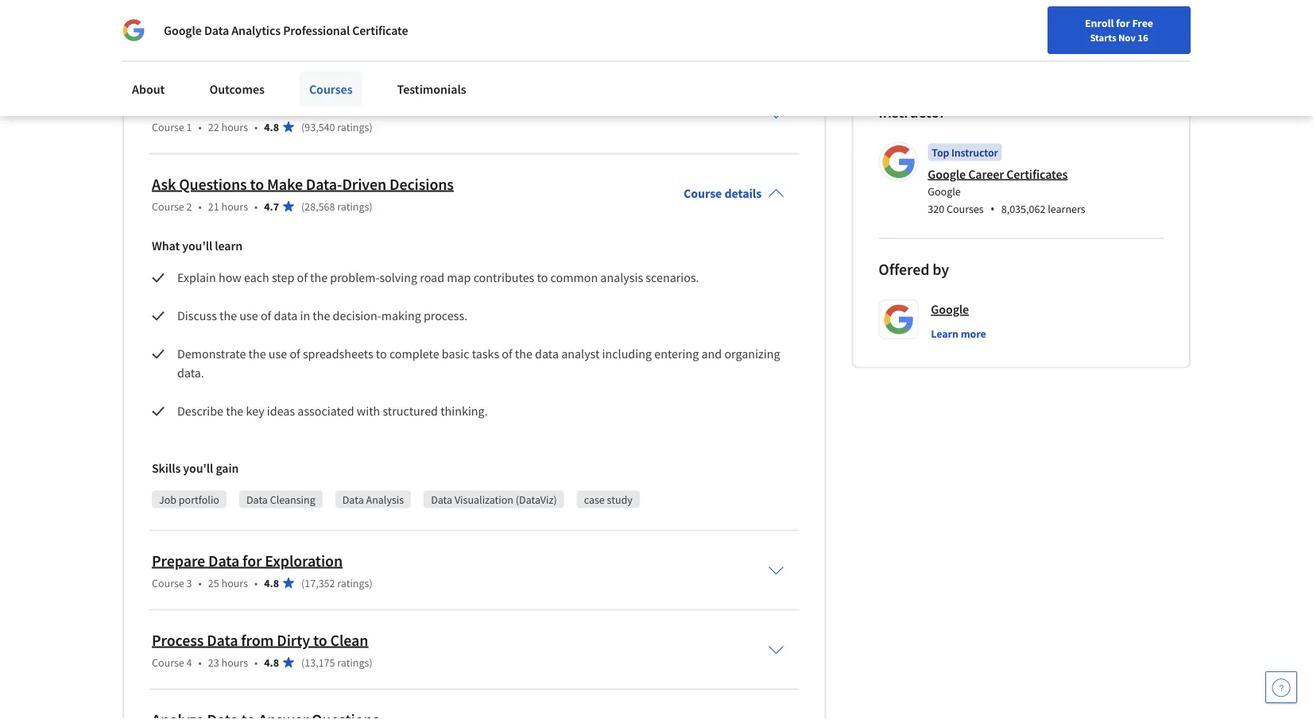 Task type: vqa. For each thing, say whether or not it's contained in the screenshot.
"easy"
no



Task type: locate. For each thing, give the bounding box(es) containing it.
data-
[[306, 174, 342, 194]]

0 vertical spatial for
[[1116, 16, 1130, 30]]

ratings down "driven"
[[337, 200, 369, 214]]

course 2 • 21 hours •
[[152, 200, 258, 214]]

use
[[240, 308, 258, 324], [269, 347, 287, 362]]

data left visualization
[[431, 493, 452, 507]]

( down ask questions to make data-driven decisions
[[301, 200, 305, 214]]

learners
[[1048, 202, 1086, 217]]

in inside there are 483,000 open jobs in data analytics with a median entry-level salary of $92,000.¹ read more
[[737, 0, 748, 6]]

with left "structured"
[[357, 404, 380, 420]]

google right read at the left top of page
[[164, 22, 202, 38]]

instructor inside top instructor google career certificates google 320 courses • 8,035,062 learners
[[952, 145, 998, 160]]

1 vertical spatial more
[[961, 327, 986, 341]]

2 hours from the top
[[221, 200, 248, 214]]

(
[[301, 120, 305, 134], [301, 200, 305, 214], [301, 576, 305, 591], [301, 656, 305, 670]]

google career certificates image
[[881, 145, 916, 180]]

4 ( from the top
[[301, 656, 305, 670]]

( down dirty
[[301, 656, 305, 670]]

learn more
[[931, 327, 986, 341]]

1 horizontal spatial courses
[[947, 202, 984, 217]]

hours for from
[[221, 656, 248, 670]]

hours right 21 at the left of page
[[221, 200, 248, 214]]

2 vertical spatial 4.8
[[264, 656, 279, 670]]

) down "everywhere"
[[369, 120, 373, 134]]

in up spreadsheets
[[300, 308, 310, 324]]

0 vertical spatial more
[[153, 32, 182, 47]]

of right salary
[[387, 9, 398, 25]]

0 horizontal spatial use
[[240, 308, 258, 324]]

2 vertical spatial data
[[535, 347, 559, 362]]

foundations:
[[152, 95, 241, 115]]

• left the 8,035,062
[[990, 201, 995, 218]]

the
[[310, 270, 328, 286], [220, 308, 237, 324], [313, 308, 330, 324], [249, 347, 266, 362], [515, 347, 533, 362], [226, 404, 244, 420]]

3 hours from the top
[[221, 576, 248, 591]]

ratings right 17,352
[[337, 576, 369, 591]]

1 horizontal spatial with
[[357, 404, 380, 420]]

there
[[578, 0, 610, 6]]

course left 2
[[152, 200, 184, 214]]

1 horizontal spatial in
[[737, 0, 748, 6]]

what
[[152, 238, 180, 254]]

data up 23
[[207, 631, 238, 651]]

( for dirty
[[301, 656, 305, 670]]

ratings down "everywhere"
[[337, 120, 369, 134]]

0 horizontal spatial for
[[243, 551, 262, 571]]

learn
[[215, 238, 243, 254]]

28,568
[[305, 200, 335, 214]]

open
[[680, 0, 708, 6]]

hours right 22
[[221, 120, 248, 134]]

0 horizontal spatial in
[[300, 308, 310, 324]]

4.8 down process data from dirty to clean "link"
[[264, 656, 279, 670]]

tasks
[[472, 347, 499, 362]]

in right jobs
[[737, 0, 748, 6]]

the right tasks
[[515, 347, 533, 362]]

data left analyst at the left of page
[[535, 347, 559, 362]]

course 1 • 22 hours •
[[152, 120, 258, 134]]

case
[[584, 493, 605, 507]]

) for ask questions to make data-driven decisions
[[369, 200, 373, 214]]

3 ratings from the top
[[337, 576, 369, 591]]

associated
[[298, 404, 354, 420]]

use inside demonstrate the use of spreadsheets to complete basic tasks of the data analyst including entering and organizing data.
[[269, 347, 287, 362]]

( down foundations: data, data, everywhere link
[[301, 120, 305, 134]]

key
[[246, 404, 264, 420]]

1 vertical spatial data
[[274, 308, 298, 324]]

level
[[320, 9, 347, 25]]

certificates
[[1007, 167, 1068, 182]]

with left the 'a'
[[204, 9, 229, 25]]

0 vertical spatial with
[[204, 9, 229, 25]]

2 ( from the top
[[301, 200, 305, 214]]

1 vertical spatial you'll
[[183, 461, 213, 477]]

with
[[204, 9, 229, 25], [357, 404, 380, 420]]

entering
[[654, 347, 699, 362]]

1 horizontal spatial data
[[274, 308, 298, 324]]

2 horizontal spatial data
[[535, 347, 559, 362]]

of inside there are 483,000 open jobs in data analytics with a median entry-level salary of $92,000.¹ read more
[[387, 9, 398, 25]]

4.8 down prepare data for exploration link
[[264, 576, 279, 591]]

) right the 13,175
[[369, 656, 373, 670]]

hours
[[221, 120, 248, 134], [221, 200, 248, 214], [221, 576, 248, 591], [221, 656, 248, 670]]

analysis
[[601, 270, 643, 286]]

3 ( from the top
[[301, 576, 305, 591]]

3 4.8 from the top
[[264, 656, 279, 670]]

1 vertical spatial use
[[269, 347, 287, 362]]

data inside demonstrate the use of spreadsheets to complete basic tasks of the data analyst including entering and organizing data.
[[535, 347, 559, 362]]

1 vertical spatial courses
[[947, 202, 984, 217]]

prepare data for exploration link
[[152, 551, 343, 571]]

3 ) from the top
[[369, 576, 373, 591]]

use down the each
[[240, 308, 258, 324]]

google up 320
[[928, 185, 961, 199]]

google up learn
[[931, 302, 969, 318]]

) right 17,352
[[369, 576, 373, 591]]

1 vertical spatial in
[[300, 308, 310, 324]]

2
[[187, 200, 192, 214]]

describe the key ideas associated with structured thinking.
[[177, 404, 488, 420]]

0 vertical spatial 4.8
[[264, 120, 279, 134]]

visualization
[[455, 493, 514, 507]]

prepare data for exploration
[[152, 551, 343, 571]]

explain how each step of the problem-solving road map contributes to common analysis scenarios.
[[177, 270, 699, 286]]

0 vertical spatial data
[[122, 9, 148, 25]]

questions
[[179, 174, 247, 194]]

None search field
[[227, 10, 608, 42]]

of left spreadsheets
[[290, 347, 300, 362]]

course left details
[[684, 186, 722, 202]]

0 horizontal spatial courses
[[309, 81, 353, 97]]

0 horizontal spatial data,
[[244, 95, 279, 115]]

skills
[[152, 461, 181, 477]]

• right the 4 at the bottom
[[198, 656, 202, 670]]

from
[[241, 631, 274, 651]]

in for data
[[300, 308, 310, 324]]

21
[[208, 200, 219, 214]]

course left "3" on the left of page
[[152, 576, 184, 591]]

( down 'exploration'
[[301, 576, 305, 591]]

discuss
[[177, 308, 217, 324]]

data inside there are 483,000 open jobs in data analytics with a median entry-level salary of $92,000.¹ read more
[[122, 9, 148, 25]]

for up nov
[[1116, 16, 1130, 30]]

1 vertical spatial 4.8
[[264, 576, 279, 591]]

) for process data from dirty to clean
[[369, 656, 373, 670]]

1 horizontal spatial data,
[[283, 95, 318, 115]]

1 ) from the top
[[369, 120, 373, 134]]

data.
[[177, 366, 204, 382]]

instructor up 'career'
[[952, 145, 998, 160]]

in
[[737, 0, 748, 6], [300, 308, 310, 324]]

data up read at the left top of page
[[122, 9, 148, 25]]

hours right the 25
[[221, 576, 248, 591]]

course left the 4 at the bottom
[[152, 656, 184, 670]]

1 4.8 from the top
[[264, 120, 279, 134]]

4 ) from the top
[[369, 656, 373, 670]]

the right step
[[310, 270, 328, 286]]

4.8
[[264, 120, 279, 134], [264, 576, 279, 591], [264, 656, 279, 670]]

2 4.8 from the top
[[264, 576, 279, 591]]

1 horizontal spatial use
[[269, 347, 287, 362]]

data cleansing
[[246, 493, 315, 507]]

0 vertical spatial you'll
[[182, 238, 212, 254]]

of right step
[[297, 270, 308, 286]]

2 ratings from the top
[[337, 200, 369, 214]]

0 vertical spatial in
[[737, 0, 748, 6]]

google down top at the right top
[[928, 167, 966, 182]]

you'll left 'gain'
[[183, 461, 213, 477]]

4.8 down foundations: data, data, everywhere
[[264, 120, 279, 134]]

data analysis
[[342, 493, 404, 507]]

analytics
[[232, 22, 281, 38]]

course for ask questions to make data-driven decisions
[[152, 200, 184, 214]]

outcomes link
[[200, 72, 274, 107]]

courses
[[309, 81, 353, 97], [947, 202, 984, 217]]

483,000
[[633, 0, 678, 6]]

process.
[[424, 308, 468, 324]]

2 data, from the left
[[283, 95, 318, 115]]

process data from dirty to clean link
[[152, 631, 368, 651]]

of right tasks
[[502, 347, 513, 362]]

0 horizontal spatial with
[[204, 9, 229, 25]]

0 vertical spatial instructor
[[879, 102, 946, 122]]

)
[[369, 120, 373, 134], [369, 200, 373, 214], [369, 576, 373, 591], [369, 656, 373, 670]]

google link
[[931, 300, 969, 320]]

more right learn
[[961, 327, 986, 341]]

a
[[232, 9, 238, 25]]

the right discuss
[[220, 308, 237, 324]]

courses up ( 93,540 ratings )
[[309, 81, 353, 97]]

1 hours from the top
[[221, 120, 248, 134]]

1 vertical spatial instructor
[[952, 145, 998, 160]]

career
[[969, 167, 1004, 182]]

to left complete
[[376, 347, 387, 362]]

• down from
[[254, 656, 258, 670]]

you'll for learn
[[182, 238, 212, 254]]

analyst
[[561, 347, 600, 362]]

0 vertical spatial use
[[240, 308, 258, 324]]

ratings
[[337, 120, 369, 134], [337, 200, 369, 214], [337, 576, 369, 591], [337, 656, 369, 670]]

the right "demonstrate"
[[249, 347, 266, 362]]

ratings for dirty
[[337, 656, 369, 670]]

instructor up top at the right top
[[879, 102, 946, 122]]

) for prepare data for exploration
[[369, 576, 373, 591]]

to
[[250, 174, 264, 194], [537, 270, 548, 286], [376, 347, 387, 362], [313, 631, 327, 651]]

1 horizontal spatial instructor
[[952, 145, 998, 160]]

course left 1
[[152, 120, 184, 134]]

about
[[132, 81, 165, 97]]

4 hours from the top
[[221, 656, 248, 670]]

1 ratings from the top
[[337, 120, 369, 134]]

for inside enroll for free starts nov 16
[[1116, 16, 1130, 30]]

decisions
[[390, 174, 454, 194]]

more down analytics
[[153, 32, 182, 47]]

4.8 for data,
[[264, 120, 279, 134]]

salary
[[350, 9, 384, 25]]

2 ) from the top
[[369, 200, 373, 214]]

) down "driven"
[[369, 200, 373, 214]]

by
[[933, 260, 949, 280]]

you'll for gain
[[183, 461, 213, 477]]

ratings down clean
[[337, 656, 369, 670]]

23
[[208, 656, 219, 670]]

data down step
[[274, 308, 298, 324]]

hours right 23
[[221, 656, 248, 670]]

courses right 320
[[947, 202, 984, 217]]

about link
[[122, 72, 174, 107]]

1 ( from the top
[[301, 120, 305, 134]]

analytics
[[150, 9, 201, 25]]

offered
[[879, 260, 930, 280]]

ratings for make
[[337, 200, 369, 214]]

you'll left learn
[[182, 238, 212, 254]]

0 horizontal spatial more
[[153, 32, 182, 47]]

road
[[420, 270, 444, 286]]

more inside button
[[961, 327, 986, 341]]

hours for for
[[221, 576, 248, 591]]

for left 'exploration'
[[243, 551, 262, 571]]

use up ideas
[[269, 347, 287, 362]]

show notifications image
[[1099, 20, 1118, 39]]

google data analytics professional certificate
[[164, 22, 408, 38]]

enroll
[[1085, 16, 1114, 30]]

0 horizontal spatial data
[[122, 9, 148, 25]]

data
[[204, 22, 229, 38], [246, 493, 268, 507], [342, 493, 364, 507], [431, 493, 452, 507], [208, 551, 239, 571], [207, 631, 238, 651]]

4 ratings from the top
[[337, 656, 369, 670]]

course
[[152, 120, 184, 134], [684, 186, 722, 202], [152, 200, 184, 214], [152, 576, 184, 591], [152, 656, 184, 670]]

1 horizontal spatial for
[[1116, 16, 1130, 30]]

offered by
[[879, 260, 949, 280]]

( for exploration
[[301, 576, 305, 591]]

top
[[932, 145, 950, 160]]

1 horizontal spatial more
[[961, 327, 986, 341]]

4.8 for for
[[264, 576, 279, 591]]

help center image
[[1272, 678, 1291, 697]]

course 4 • 23 hours •
[[152, 656, 258, 670]]

( for make
[[301, 200, 305, 214]]

job portfolio
[[159, 493, 219, 507]]



Task type: describe. For each thing, give the bounding box(es) containing it.
free
[[1132, 16, 1154, 30]]

hours for data,
[[221, 120, 248, 134]]

map
[[447, 270, 471, 286]]

to left common
[[537, 270, 548, 286]]

to left make
[[250, 174, 264, 194]]

• inside top instructor google career certificates google 320 courses • 8,035,062 learners
[[990, 201, 995, 218]]

to up the 13,175
[[313, 631, 327, 651]]

93,540
[[305, 120, 335, 134]]

everywhere
[[321, 95, 401, 115]]

organizing
[[725, 347, 780, 362]]

data left cleansing
[[246, 493, 268, 507]]

hours for to
[[221, 200, 248, 214]]

making
[[381, 308, 421, 324]]

data up the 25
[[208, 551, 239, 571]]

gain
[[216, 461, 239, 477]]

are
[[613, 0, 631, 6]]

process
[[152, 631, 204, 651]]

use for data
[[240, 308, 258, 324]]

courses link
[[300, 72, 362, 107]]

how
[[219, 270, 242, 286]]

testimonials link
[[388, 72, 476, 107]]

25
[[208, 576, 219, 591]]

( 28,568 ratings )
[[301, 200, 373, 214]]

decision-
[[333, 308, 381, 324]]

scenarios.
[[646, 270, 699, 286]]

4.7
[[264, 200, 279, 214]]

course inside dropdown button
[[684, 186, 722, 202]]

entry-
[[286, 9, 320, 25]]

median
[[241, 9, 283, 25]]

( 93,540 ratings )
[[301, 120, 373, 134]]

certificate
[[352, 22, 408, 38]]

• left 4.7
[[254, 200, 258, 214]]

spreadsheets
[[303, 347, 373, 362]]

course details button
[[671, 164, 797, 224]]

skills you'll gain
[[152, 461, 239, 477]]

exploration
[[265, 551, 343, 571]]

foundations: data, data, everywhere
[[152, 95, 401, 115]]

17,352
[[305, 576, 335, 591]]

• right "3" on the left of page
[[198, 576, 202, 591]]

process data from dirty to clean
[[152, 631, 368, 651]]

analysis
[[366, 493, 404, 507]]

basic
[[442, 347, 469, 362]]

driven
[[342, 174, 386, 194]]

course for prepare data for exploration
[[152, 576, 184, 591]]

) for foundations: data, data, everywhere
[[369, 120, 373, 134]]

read more button
[[122, 31, 182, 48]]

in for jobs
[[737, 0, 748, 6]]

each
[[244, 270, 269, 286]]

with inside there are 483,000 open jobs in data analytics with a median entry-level salary of $92,000.¹ read more
[[204, 9, 229, 25]]

course 3 • 25 hours •
[[152, 576, 258, 591]]

make
[[267, 174, 303, 194]]

read
[[122, 32, 150, 47]]

1 vertical spatial for
[[243, 551, 262, 571]]

study
[[607, 493, 633, 507]]

prepare
[[152, 551, 205, 571]]

and
[[702, 347, 722, 362]]

foundations: data, data, everywhere link
[[152, 95, 401, 115]]

data left analysis
[[342, 493, 364, 507]]

1 data, from the left
[[244, 95, 279, 115]]

1 vertical spatial with
[[357, 404, 380, 420]]

more inside there are 483,000 open jobs in data analytics with a median entry-level salary of $92,000.¹ read more
[[153, 32, 182, 47]]

1
[[187, 120, 192, 134]]

• down prepare data for exploration link
[[254, 576, 258, 591]]

cleansing
[[270, 493, 315, 507]]

structured
[[383, 404, 438, 420]]

case study
[[584, 493, 633, 507]]

use for spreadsheets
[[269, 347, 287, 362]]

ask
[[152, 174, 176, 194]]

ratings for everywhere
[[337, 120, 369, 134]]

4.8 for from
[[264, 656, 279, 670]]

( for everywhere
[[301, 120, 305, 134]]

course details
[[684, 186, 762, 202]]

ask questions to make data-driven decisions link
[[152, 174, 454, 194]]

nov
[[1119, 31, 1136, 44]]

course for process data from dirty to clean
[[152, 656, 184, 670]]

to inside demonstrate the use of spreadsheets to complete basic tasks of the data analyst including entering and organizing data.
[[376, 347, 387, 362]]

thinking.
[[441, 404, 488, 420]]

courses inside top instructor google career certificates google 320 courses • 8,035,062 learners
[[947, 202, 984, 217]]

outcomes
[[209, 81, 265, 97]]

the left key
[[226, 404, 244, 420]]

google image
[[122, 19, 145, 41]]

0 vertical spatial courses
[[309, 81, 353, 97]]

• right 2
[[198, 200, 202, 214]]

ratings for exploration
[[337, 576, 369, 591]]

data left the 'a'
[[204, 22, 229, 38]]

(dataviz)
[[516, 493, 557, 507]]

3
[[187, 576, 192, 591]]

320
[[928, 202, 945, 217]]

top instructor google career certificates google 320 courses • 8,035,062 learners
[[928, 145, 1086, 218]]

solving
[[380, 270, 417, 286]]

22
[[208, 120, 219, 134]]

there are 483,000 open jobs in data analytics with a median entry-level salary of $92,000.¹ read more
[[122, 0, 750, 47]]

job
[[159, 493, 177, 507]]

ask questions to make data-driven decisions
[[152, 174, 454, 194]]

demonstrate the use of spreadsheets to complete basic tasks of the data analyst including entering and organizing data.
[[177, 347, 783, 382]]

describe
[[177, 404, 223, 420]]

of down the each
[[261, 308, 271, 324]]

$92,000.¹
[[401, 9, 453, 25]]

• down foundations: data, data, everywhere
[[254, 120, 258, 134]]

ideas
[[267, 404, 295, 420]]

portfolio
[[179, 493, 219, 507]]

details
[[725, 186, 762, 202]]

learn
[[931, 327, 959, 341]]

course for foundations: data, data, everywhere
[[152, 120, 184, 134]]

professional
[[283, 22, 350, 38]]

• right 1
[[198, 120, 202, 134]]

the left decision-
[[313, 308, 330, 324]]

enroll for free starts nov 16
[[1085, 16, 1154, 44]]

0 horizontal spatial instructor
[[879, 102, 946, 122]]

what you'll learn
[[152, 238, 243, 254]]



